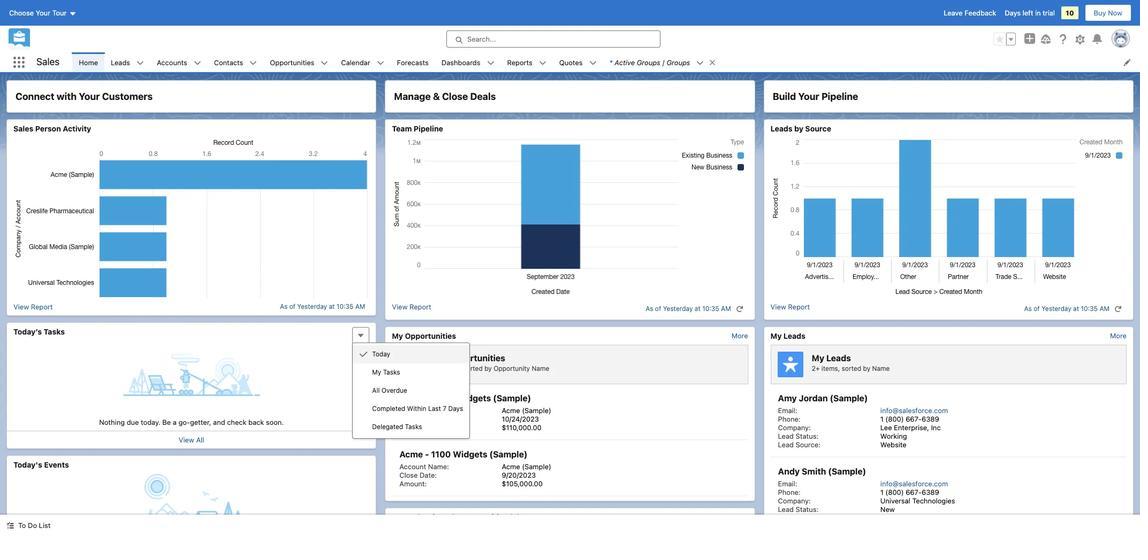Task type: describe. For each thing, give the bounding box(es) containing it.
viewed
[[427, 513, 455, 523]]

amy
[[778, 394, 797, 404]]

completed within last 7 days link
[[353, 400, 470, 418]]

quotes
[[559, 58, 583, 67]]

my leads link
[[771, 332, 806, 341]]

dashboards link
[[435, 52, 487, 72]]

667- for andy smith (sample)
[[906, 489, 922, 497]]

leave
[[944, 9, 963, 17]]

reports list item
[[501, 52, 553, 72]]

of for manage & close deals
[[655, 305, 661, 313]]

opportunities inside my opportunities 2+ items, sorted by opportunity name
[[448, 354, 505, 363]]

my tasks link
[[353, 364, 470, 382]]

tasks for today's tasks
[[44, 327, 65, 336]]

more link for build your pipeline
[[1110, 332, 1127, 340]]

1 (800) 667-6389 for amy jordan (sample)
[[881, 415, 939, 424]]

now
[[1108, 9, 1123, 17]]

10
[[1066, 9, 1074, 17]]

manage & close deals
[[394, 91, 496, 102]]

items, for pipeline
[[822, 365, 840, 373]]

within
[[407, 405, 426, 413]]

acme - 1,200 widgets (sample)
[[400, 394, 531, 404]]

opportunities link
[[264, 52, 321, 72]]

andy smith (sample)
[[778, 467, 866, 477]]

(sample) up $105,000.00
[[522, 463, 551, 472]]

universal technologies
[[881, 497, 955, 506]]

as of yesterday at 10:​35 am for manage & close deals
[[646, 305, 731, 313]]

calendar link
[[335, 52, 377, 72]]

sales for sales
[[36, 56, 60, 68]]

sorted for close
[[463, 365, 483, 373]]

calendar
[[341, 58, 370, 67]]

lead status: for andy
[[778, 506, 819, 514]]

view report link for deals
[[392, 303, 431, 316]]

activity
[[63, 124, 91, 133]]

$105,000.00
[[502, 480, 543, 489]]

1 horizontal spatial by
[[795, 124, 804, 133]]

opportunities list item
[[264, 52, 335, 72]]

0 horizontal spatial all
[[196, 436, 204, 445]]

view for manage & close deals
[[392, 303, 408, 311]]

as of yesterday at 10:​35 am for build your pipeline
[[1024, 305, 1110, 313]]

lead for advertisement
[[778, 514, 794, 523]]

acme up 'within'
[[400, 394, 423, 404]]

1 for amy jordan (sample)
[[881, 415, 884, 424]]

accounts list item
[[150, 52, 208, 72]]

more link for manage & close deals
[[732, 332, 748, 340]]

text default image for accounts
[[194, 59, 201, 67]]

more for build your pipeline
[[1110, 332, 1127, 340]]

lead status: for amy
[[778, 433, 819, 441]]

all overdue
[[372, 387, 407, 395]]

1 for andy smith (sample)
[[881, 489, 884, 497]]

items, for close
[[443, 365, 461, 373]]

view all link
[[179, 436, 204, 445]]

lead for new
[[778, 506, 794, 514]]

1,200
[[431, 394, 455, 404]]

text default image inside today link
[[359, 351, 368, 359]]

enterprise,
[[894, 424, 929, 433]]

yesterday for build your pipeline
[[1042, 305, 1072, 313]]

tour
[[52, 9, 67, 17]]

view report link for customers
[[13, 303, 53, 311]]

person
[[35, 124, 61, 133]]

dashboards
[[442, 58, 481, 67]]

email: for andy
[[778, 480, 798, 489]]

buy
[[1094, 9, 1106, 17]]

sorted for pipeline
[[842, 365, 861, 373]]

my opportunities link
[[392, 332, 456, 341]]

acme up $105,000.00
[[502, 463, 520, 472]]

sales person activity
[[13, 124, 91, 133]]

close for 1,200
[[400, 415, 418, 424]]

(3)
[[509, 513, 521, 523]]

&
[[433, 91, 440, 102]]

text default image inside 'calendar' list item
[[377, 59, 384, 67]]

by for manage & close deals
[[485, 365, 492, 373]]

build
[[773, 91, 796, 102]]

sales for sales person activity
[[13, 124, 33, 133]]

at for manage & close deals
[[695, 305, 701, 313]]

- for 1100
[[425, 450, 429, 460]]

name: for 1,200
[[428, 407, 449, 415]]

0 horizontal spatial 10:​35
[[337, 303, 354, 311]]

today
[[372, 350, 390, 358]]

completed within last 7 days
[[372, 405, 463, 413]]

to do list
[[18, 522, 51, 531]]

account for acme - 1,200 widgets (sample)
[[400, 407, 426, 415]]

lead source: for amy
[[778, 441, 821, 450]]

leads link
[[104, 52, 137, 72]]

completed
[[372, 405, 405, 413]]

my for my opportunities
[[392, 332, 403, 341]]

team pipeline
[[392, 124, 443, 133]]

today link
[[353, 346, 470, 364]]

1 (800) 667-6389 for andy smith (sample)
[[881, 489, 939, 497]]

3 view report from the left
[[771, 303, 810, 311]]

2+ for &
[[433, 365, 441, 373]]

show more my leads records element
[[1110, 332, 1127, 340]]

menu containing today
[[353, 346, 470, 437]]

view report for deals
[[392, 303, 431, 311]]

be
[[162, 418, 171, 427]]

10:​35 for build your pipeline
[[1081, 305, 1098, 313]]

1 horizontal spatial your
[[79, 91, 100, 102]]

text default image inside dashboards list item
[[487, 59, 494, 67]]

(sample) right jordan
[[830, 394, 868, 404]]

events
[[44, 461, 69, 470]]

recently-viewed opportunities (3)
[[392, 513, 521, 523]]

days inside completed within last 7 days link
[[448, 405, 463, 413]]

connect
[[16, 91, 54, 102]]

manage
[[394, 91, 431, 102]]

reports
[[507, 58, 533, 67]]

reports link
[[501, 52, 539, 72]]

today's events
[[13, 461, 69, 470]]

smith
[[802, 467, 826, 477]]

1 groups from the left
[[637, 58, 660, 67]]

1 horizontal spatial pipeline
[[822, 91, 858, 102]]

info@salesforce.com for amy jordan (sample)
[[881, 407, 948, 415]]

choose
[[9, 9, 34, 17]]

email: for amy
[[778, 407, 798, 415]]

6389 for amy jordan (sample)
[[922, 415, 939, 424]]

last
[[428, 405, 441, 413]]

calendar list item
[[335, 52, 391, 72]]

(800) for andy smith (sample)
[[886, 489, 904, 497]]

view all
[[179, 436, 204, 445]]

name inside my opportunities 2+ items, sorted by opportunity name
[[532, 365, 549, 373]]

(sample) up 10/24/2023
[[493, 394, 531, 404]]

phone: for andy
[[778, 489, 801, 497]]

your for choose
[[36, 9, 50, 17]]

amount: for acme - 1,200 widgets (sample)
[[400, 424, 427, 433]]

check
[[227, 418, 247, 427]]

contacts list item
[[208, 52, 264, 72]]

|
[[662, 58, 665, 67]]

quotes list item
[[553, 52, 603, 72]]

account for acme - 1100 widgets (sample)
[[400, 463, 426, 472]]

close date: for 1,200
[[400, 415, 437, 424]]

667- for amy jordan (sample)
[[906, 415, 922, 424]]

my for my leads 2+ items, sorted by name
[[812, 354, 825, 363]]

working
[[881, 433, 907, 441]]

build your pipeline
[[773, 91, 858, 102]]

search... button
[[447, 31, 661, 48]]

date: for 1,200
[[420, 415, 437, 424]]

yesterday for manage & close deals
[[663, 305, 693, 313]]

andy
[[778, 467, 800, 477]]

a
[[173, 418, 177, 427]]

leads by source
[[771, 124, 831, 133]]

overdue
[[382, 387, 407, 395]]

list item containing *
[[603, 52, 721, 72]]

account name: for 1,200
[[400, 407, 449, 415]]

acme up $110,000.00
[[502, 407, 520, 415]]

text default image for contacts
[[250, 59, 257, 67]]

status: for smith
[[796, 506, 819, 514]]

new
[[881, 506, 895, 514]]

view for connect with your customers
[[13, 303, 29, 311]]

tasks for delegated tasks
[[405, 423, 422, 431]]

2+ for your
[[812, 365, 820, 373]]

buy now
[[1094, 9, 1123, 17]]

$110,000.00
[[502, 424, 542, 433]]

to
[[18, 522, 26, 531]]

10:​35 for manage & close deals
[[702, 305, 719, 313]]

0 horizontal spatial at
[[329, 303, 335, 311]]

choose your tour
[[9, 9, 67, 17]]

my opportunities 2+ items, sorted by opportunity name
[[433, 354, 549, 373]]

widgets for 1,200
[[457, 394, 491, 404]]

1100
[[431, 450, 451, 460]]

as for build your pipeline
[[1024, 305, 1032, 313]]

contacts
[[214, 58, 243, 67]]

inc
[[931, 424, 941, 433]]

leads inside my leads 2+ items, sorted by name
[[827, 354, 851, 363]]

am for build
[[1100, 305, 1110, 313]]

today's tasks
[[13, 327, 65, 336]]

- for 1,200
[[425, 394, 429, 404]]

choose your tour button
[[9, 4, 77, 21]]

all inside menu
[[372, 387, 380, 395]]

text default image inside opportunities list item
[[321, 59, 328, 67]]

text default image for leads
[[137, 59, 144, 67]]

active
[[615, 58, 635, 67]]



Task type: locate. For each thing, give the bounding box(es) containing it.
date: down 1100
[[420, 472, 437, 480]]

0 horizontal spatial groups
[[637, 58, 660, 67]]

2 horizontal spatial view report link
[[771, 303, 810, 316]]

1 up working
[[881, 415, 884, 424]]

name inside my leads 2+ items, sorted by name
[[872, 365, 890, 373]]

tasks up all overdue
[[383, 369, 400, 377]]

by for build your pipeline
[[863, 365, 871, 373]]

1 6389 from the top
[[922, 415, 939, 424]]

1 report from the left
[[31, 303, 53, 311]]

2 lead from the top
[[778, 441, 794, 450]]

left
[[1023, 9, 1033, 17]]

(sample)
[[493, 394, 531, 404], [830, 394, 868, 404], [522, 407, 551, 415], [490, 450, 528, 460], [522, 463, 551, 472], [828, 467, 866, 477]]

tasks down completed within last 7 days link on the left bottom of the page
[[405, 423, 422, 431]]

contacts link
[[208, 52, 250, 72]]

2 amount: from the top
[[400, 480, 427, 489]]

1 lead status: from the top
[[778, 433, 819, 441]]

2 info@salesforce.com from the top
[[881, 480, 948, 489]]

name: down 1100
[[428, 463, 449, 472]]

1 vertical spatial name:
[[428, 463, 449, 472]]

team
[[392, 124, 412, 133]]

close date:
[[400, 415, 437, 424], [400, 472, 437, 480]]

1 amount: from the top
[[400, 424, 427, 433]]

2 horizontal spatial yesterday
[[1042, 305, 1072, 313]]

2 name: from the top
[[428, 463, 449, 472]]

1 horizontal spatial am
[[721, 305, 731, 313]]

forecasts link
[[391, 52, 435, 72]]

1 vertical spatial source:
[[796, 514, 821, 523]]

2 horizontal spatial view report
[[771, 303, 810, 311]]

acme (sample) up $110,000.00
[[502, 407, 551, 415]]

date: down last at the left bottom of the page
[[420, 415, 437, 424]]

2 horizontal spatial tasks
[[405, 423, 422, 431]]

company: for amy
[[778, 424, 811, 433]]

view down go-
[[179, 436, 194, 445]]

accounts link
[[150, 52, 194, 72]]

1 phone: from the top
[[778, 415, 801, 424]]

list
[[39, 522, 51, 531]]

1 vertical spatial days
[[448, 405, 463, 413]]

close
[[442, 91, 468, 102], [400, 415, 418, 424], [400, 472, 418, 480]]

at
[[329, 303, 335, 311], [695, 305, 701, 313], [1073, 305, 1079, 313]]

source
[[805, 124, 831, 133]]

2 name from the left
[[872, 365, 890, 373]]

1 more link from the left
[[732, 332, 748, 340]]

1 horizontal spatial tasks
[[383, 369, 400, 377]]

info@salesforce.com for andy smith (sample)
[[881, 480, 948, 489]]

0 vertical spatial close
[[442, 91, 468, 102]]

3 report from the left
[[788, 303, 810, 311]]

1 horizontal spatial at
[[695, 305, 701, 313]]

0 vertical spatial (800)
[[886, 415, 904, 424]]

list item
[[603, 52, 721, 72]]

0 horizontal spatial your
[[36, 9, 50, 17]]

email: down amy
[[778, 407, 798, 415]]

0 vertical spatial account name:
[[400, 407, 449, 415]]

1 account from the top
[[400, 407, 426, 415]]

view report link
[[13, 303, 53, 311], [392, 303, 431, 316], [771, 303, 810, 316]]

lead for website
[[778, 441, 794, 450]]

items, up 1,200
[[443, 365, 461, 373]]

2 lead source: from the top
[[778, 514, 821, 523]]

your right with
[[79, 91, 100, 102]]

close date: down completed within last 7 days
[[400, 415, 437, 424]]

phone: down andy
[[778, 489, 801, 497]]

text default image inside quotes list item
[[589, 59, 597, 67]]

at for build your pipeline
[[1073, 305, 1079, 313]]

close up recently-
[[400, 472, 418, 480]]

view up today's
[[13, 303, 29, 311]]

date: for 1100
[[420, 472, 437, 480]]

today.
[[141, 418, 160, 427]]

lead source: for andy
[[778, 514, 821, 523]]

text default image right the accounts
[[194, 59, 201, 67]]

home link
[[72, 52, 104, 72]]

0 vertical spatial -
[[425, 394, 429, 404]]

delegated tasks link
[[353, 418, 470, 437]]

0 vertical spatial 667-
[[906, 415, 922, 424]]

to do list button
[[0, 516, 57, 537]]

phone: for amy
[[778, 415, 801, 424]]

pipeline
[[822, 91, 858, 102], [414, 124, 443, 133]]

report for customers
[[31, 303, 53, 311]]

2 account from the top
[[400, 463, 426, 472]]

back
[[248, 418, 264, 427]]

of for build your pipeline
[[1034, 305, 1040, 313]]

tasks right today's
[[44, 327, 65, 336]]

close date: for 1100
[[400, 472, 437, 480]]

0 vertical spatial pipeline
[[822, 91, 858, 102]]

lead source:
[[778, 441, 821, 450], [778, 514, 821, 523]]

1 view report from the left
[[13, 303, 53, 311]]

1 2+ from the left
[[433, 365, 441, 373]]

your inside dropdown button
[[36, 9, 50, 17]]

0 horizontal spatial sorted
[[463, 365, 483, 373]]

go-
[[179, 418, 190, 427]]

my right show more my opportunities records element
[[771, 332, 782, 341]]

text default image for reports
[[539, 59, 547, 67]]

text default image
[[137, 59, 144, 67], [194, 59, 201, 67], [250, 59, 257, 67], [539, 59, 547, 67], [589, 59, 597, 67], [359, 351, 368, 359]]

0 horizontal spatial am
[[355, 303, 365, 311]]

connect with your customers
[[16, 91, 153, 102]]

nothing
[[99, 418, 125, 427]]

1 vertical spatial info@salesforce.com
[[881, 480, 948, 489]]

2 info@salesforce.com link from the top
[[881, 480, 948, 489]]

2 2+ from the left
[[812, 365, 820, 373]]

text default image right reports
[[539, 59, 547, 67]]

1 (800) 667-6389 up advertisement on the bottom right of the page
[[881, 489, 939, 497]]

today's
[[13, 327, 42, 336]]

amy jordan (sample)
[[778, 394, 868, 404]]

1 vertical spatial 1
[[881, 489, 884, 497]]

0 horizontal spatial items,
[[443, 365, 461, 373]]

0 vertical spatial tasks
[[44, 327, 65, 336]]

1 (800) 667-6389
[[881, 415, 939, 424], [881, 489, 939, 497]]

tasks for my tasks
[[383, 369, 400, 377]]

1 vertical spatial company:
[[778, 497, 811, 506]]

3 view report link from the left
[[771, 303, 810, 316]]

2 sorted from the left
[[842, 365, 861, 373]]

0 horizontal spatial by
[[485, 365, 492, 373]]

leave feedback link
[[944, 9, 996, 17]]

items, inside my opportunities 2+ items, sorted by opportunity name
[[443, 365, 461, 373]]

lead status: down andy
[[778, 506, 819, 514]]

text default image
[[709, 59, 717, 66], [321, 59, 328, 67], [377, 59, 384, 67], [487, 59, 494, 67], [697, 59, 704, 67], [736, 306, 743, 313], [1115, 306, 1122, 313], [6, 523, 14, 530]]

deals
[[470, 91, 496, 102]]

report for deals
[[410, 303, 431, 311]]

1 1 (800) 667-6389 from the top
[[881, 415, 939, 424]]

2 vertical spatial tasks
[[405, 423, 422, 431]]

0 vertical spatial widgets
[[457, 394, 491, 404]]

close right &
[[442, 91, 468, 102]]

1 vertical spatial pipeline
[[414, 124, 443, 133]]

sorted inside my leads 2+ items, sorted by name
[[842, 365, 861, 373]]

soon.
[[266, 418, 284, 427]]

my inside my opportunities 2+ items, sorted by opportunity name
[[433, 354, 446, 363]]

3 lead from the top
[[778, 506, 794, 514]]

1 vertical spatial email:
[[778, 480, 798, 489]]

recently-
[[392, 513, 427, 523]]

1 close date: from the top
[[400, 415, 437, 424]]

- up last at the left bottom of the page
[[425, 394, 429, 404]]

home
[[79, 58, 98, 67]]

2+ inside my opportunities 2+ items, sorted by opportunity name
[[433, 365, 441, 373]]

1 1 from the top
[[881, 415, 884, 424]]

opportunity
[[494, 365, 530, 373]]

pipeline up source
[[822, 91, 858, 102]]

widgets right 1100
[[453, 450, 488, 460]]

text default image left today
[[359, 351, 368, 359]]

widgets for 1100
[[453, 450, 488, 460]]

text default image for quotes
[[589, 59, 597, 67]]

1 horizontal spatial view report link
[[392, 303, 431, 316]]

my inside my leads 2+ items, sorted by name
[[812, 354, 825, 363]]

view report link up today's
[[13, 303, 53, 311]]

2 groups from the left
[[667, 58, 690, 67]]

10/24/2023
[[502, 415, 539, 424]]

2 6389 from the top
[[922, 489, 939, 497]]

1 lead source: from the top
[[778, 441, 821, 450]]

report up today's tasks
[[31, 303, 53, 311]]

leads inside list item
[[111, 58, 130, 67]]

1 account name: from the top
[[400, 407, 449, 415]]

show more my opportunities records element
[[732, 332, 748, 340]]

0 vertical spatial all
[[372, 387, 380, 395]]

0 vertical spatial email:
[[778, 407, 798, 415]]

(800) up new
[[886, 489, 904, 497]]

all left the overdue
[[372, 387, 380, 395]]

your for build
[[798, 91, 820, 102]]

technologies
[[913, 497, 955, 506]]

feedback
[[965, 9, 996, 17]]

2 view report link from the left
[[392, 303, 431, 316]]

lead
[[778, 433, 794, 441], [778, 441, 794, 450], [778, 506, 794, 514], [778, 514, 794, 523]]

0 vertical spatial account
[[400, 407, 426, 415]]

2 - from the top
[[425, 450, 429, 460]]

text default image inside the accounts list item
[[194, 59, 201, 67]]

0 horizontal spatial sales
[[13, 124, 33, 133]]

(800) for amy jordan (sample)
[[886, 415, 904, 424]]

0 vertical spatial close date:
[[400, 415, 437, 424]]

view
[[13, 303, 29, 311], [392, 303, 408, 311], [771, 303, 786, 311], [179, 436, 194, 445]]

2 status: from the top
[[796, 506, 819, 514]]

2 phone: from the top
[[778, 489, 801, 497]]

report up my opportunities
[[410, 303, 431, 311]]

close down 'within'
[[400, 415, 418, 424]]

my tasks
[[372, 369, 400, 377]]

days
[[1005, 9, 1021, 17], [448, 405, 463, 413]]

view up my opportunities
[[392, 303, 408, 311]]

1 horizontal spatial more
[[1110, 332, 1127, 340]]

1 horizontal spatial view report
[[392, 303, 431, 311]]

text default image left accounts link
[[137, 59, 144, 67]]

text default image inside to do list button
[[6, 523, 14, 530]]

dashboards list item
[[435, 52, 501, 72]]

acme (sample) up $105,000.00
[[502, 463, 551, 472]]

list
[[72, 52, 1140, 72]]

groups
[[637, 58, 660, 67], [667, 58, 690, 67]]

1 sorted from the left
[[463, 365, 483, 373]]

opportunities inside list item
[[270, 58, 314, 67]]

more link
[[732, 332, 748, 340], [1110, 332, 1127, 340]]

1 vertical spatial -
[[425, 450, 429, 460]]

1 date: from the top
[[420, 415, 437, 424]]

view up my leads
[[771, 303, 786, 311]]

2 report from the left
[[410, 303, 431, 311]]

due
[[127, 418, 139, 427]]

and
[[213, 418, 225, 427]]

quotes link
[[553, 52, 589, 72]]

1 vertical spatial sales
[[13, 124, 33, 133]]

0 horizontal spatial as of yesterday at 10:​35 am
[[280, 303, 365, 311]]

1 vertical spatial account
[[400, 463, 426, 472]]

your left tour on the left top
[[36, 9, 50, 17]]

group
[[994, 33, 1016, 46]]

buy now button
[[1085, 4, 1132, 21]]

1 horizontal spatial 2+
[[812, 365, 820, 373]]

0 horizontal spatial as
[[280, 303, 288, 311]]

2+ down today link
[[433, 365, 441, 373]]

1 vertical spatial status:
[[796, 506, 819, 514]]

accounts
[[157, 58, 187, 67]]

sales left 'person'
[[13, 124, 33, 133]]

customers
[[102, 91, 153, 102]]

2 acme (sample) from the top
[[502, 463, 551, 472]]

lead status: up andy
[[778, 433, 819, 441]]

1 vertical spatial 6389
[[922, 489, 939, 497]]

by inside my leads 2+ items, sorted by name
[[863, 365, 871, 373]]

1 (800) 667-6389 up working
[[881, 415, 939, 424]]

2 horizontal spatial 10:​35
[[1081, 305, 1098, 313]]

account down delegated tasks link at the bottom left of the page
[[400, 463, 426, 472]]

0 horizontal spatial 2+
[[433, 365, 441, 373]]

view report for customers
[[13, 303, 53, 311]]

source: for smith
[[796, 514, 821, 523]]

1 horizontal spatial 10:​35
[[702, 305, 719, 313]]

menu
[[353, 346, 470, 437]]

list containing home
[[72, 52, 1140, 72]]

2 items, from the left
[[822, 365, 840, 373]]

text default image inside contacts list item
[[250, 59, 257, 67]]

2 horizontal spatial am
[[1100, 305, 1110, 313]]

my up today link
[[392, 332, 403, 341]]

your right build
[[798, 91, 820, 102]]

1 name from the left
[[532, 365, 549, 373]]

my opportunities
[[392, 332, 456, 341]]

1
[[881, 415, 884, 424], [881, 489, 884, 497]]

acme
[[400, 394, 423, 404], [502, 407, 520, 415], [400, 450, 423, 460], [502, 463, 520, 472]]

0 vertical spatial company:
[[778, 424, 811, 433]]

view report up today's
[[13, 303, 53, 311]]

jordan
[[799, 394, 828, 404]]

1 667- from the top
[[906, 415, 922, 424]]

am
[[355, 303, 365, 311], [721, 305, 731, 313], [1100, 305, 1110, 313]]

1 horizontal spatial name
[[872, 365, 890, 373]]

1 vertical spatial account name:
[[400, 463, 449, 472]]

(800) up working
[[886, 415, 904, 424]]

0 horizontal spatial report
[[31, 303, 53, 311]]

info@salesforce.com up enterprise,
[[881, 407, 948, 415]]

website
[[881, 441, 907, 450]]

2 1 from the top
[[881, 489, 884, 497]]

1 view report link from the left
[[13, 303, 53, 311]]

sorted up acme - 1,200 widgets (sample)
[[463, 365, 483, 373]]

9/20/2023
[[502, 472, 536, 480]]

1 horizontal spatial sales
[[36, 56, 60, 68]]

1 horizontal spatial of
[[655, 305, 661, 313]]

2 667- from the top
[[906, 489, 922, 497]]

close date: down 1100
[[400, 472, 437, 480]]

1 vertical spatial lead source:
[[778, 514, 821, 523]]

0 horizontal spatial more link
[[732, 332, 748, 340]]

info@salesforce.com up universal technologies
[[881, 480, 948, 489]]

1 horizontal spatial as of yesterday at 10:​35 am
[[646, 305, 731, 313]]

by up amy jordan (sample)
[[863, 365, 871, 373]]

0 vertical spatial source:
[[796, 441, 821, 450]]

opportunities
[[270, 58, 314, 67], [405, 332, 456, 341], [448, 354, 505, 363], [456, 513, 508, 523]]

items, inside my leads 2+ items, sorted by name
[[822, 365, 840, 373]]

1 vertical spatial info@salesforce.com link
[[881, 480, 948, 489]]

2+ inside my leads 2+ items, sorted by name
[[812, 365, 820, 373]]

lee enterprise, inc
[[881, 424, 941, 433]]

2 more from the left
[[1110, 332, 1127, 340]]

6389 for andy smith (sample)
[[922, 489, 939, 497]]

1 up new
[[881, 489, 884, 497]]

lead source: down andy
[[778, 514, 821, 523]]

1 source: from the top
[[796, 441, 821, 450]]

my inside menu
[[372, 369, 381, 377]]

lead for working
[[778, 433, 794, 441]]

2 horizontal spatial report
[[788, 303, 810, 311]]

1 status: from the top
[[796, 433, 819, 441]]

view report up my opportunities
[[392, 303, 431, 311]]

2 date: from the top
[[420, 472, 437, 480]]

acme down delegated tasks link at the bottom left of the page
[[400, 450, 423, 460]]

search...
[[467, 35, 496, 43]]

amount: down completed within last 7 days link on the left bottom of the page
[[400, 424, 427, 433]]

1 lead from the top
[[778, 433, 794, 441]]

email: down andy
[[778, 480, 798, 489]]

groups right |
[[667, 58, 690, 67]]

2 view report from the left
[[392, 303, 431, 311]]

0 vertical spatial sales
[[36, 56, 60, 68]]

(sample) up 9/20/2023 on the left bottom
[[490, 450, 528, 460]]

2 horizontal spatial by
[[863, 365, 871, 373]]

(sample) up $110,000.00
[[522, 407, 551, 415]]

0 vertical spatial acme (sample)
[[502, 407, 551, 415]]

0 vertical spatial 6389
[[922, 415, 939, 424]]

view for build your pipeline
[[771, 303, 786, 311]]

1 vertical spatial phone:
[[778, 489, 801, 497]]

2 horizontal spatial as
[[1024, 305, 1032, 313]]

info@salesforce.com link for andy smith (sample)
[[881, 480, 948, 489]]

0 horizontal spatial of
[[289, 303, 296, 311]]

1 vertical spatial lead status:
[[778, 506, 819, 514]]

days left left
[[1005, 9, 1021, 17]]

2 lead status: from the top
[[778, 506, 819, 514]]

2 email: from the top
[[778, 480, 798, 489]]

view report link up my opportunities
[[392, 303, 431, 316]]

company:
[[778, 424, 811, 433], [778, 497, 811, 506]]

sorted inside my opportunities 2+ items, sorted by opportunity name
[[463, 365, 483, 373]]

1 name: from the top
[[428, 407, 449, 415]]

text default image inside reports list item
[[539, 59, 547, 67]]

1 vertical spatial close date:
[[400, 472, 437, 480]]

phone: down amy
[[778, 415, 801, 424]]

account up delegated tasks link at the bottom left of the page
[[400, 407, 426, 415]]

text default image inside "leads" list item
[[137, 59, 144, 67]]

1 horizontal spatial days
[[1005, 9, 1021, 17]]

acme - 1100 widgets (sample)
[[400, 450, 528, 460]]

0 vertical spatial info@salesforce.com
[[881, 407, 948, 415]]

tasks
[[44, 327, 65, 336], [383, 369, 400, 377], [405, 423, 422, 431]]

0 vertical spatial date:
[[420, 415, 437, 424]]

pipeline right "team"
[[414, 124, 443, 133]]

leads list item
[[104, 52, 150, 72]]

2 horizontal spatial at
[[1073, 305, 1079, 313]]

lead source: up andy
[[778, 441, 821, 450]]

source: for jordan
[[796, 441, 821, 450]]

1 - from the top
[[425, 394, 429, 404]]

0 horizontal spatial days
[[448, 405, 463, 413]]

2 horizontal spatial as of yesterday at 10:​35 am
[[1024, 305, 1110, 313]]

1 acme (sample) from the top
[[502, 407, 551, 415]]

report up my leads
[[788, 303, 810, 311]]

0 vertical spatial status:
[[796, 433, 819, 441]]

1 vertical spatial (800)
[[886, 489, 904, 497]]

nothing due today. be a go-getter, and check back soon.
[[99, 418, 284, 427]]

my for my leads
[[771, 332, 782, 341]]

667- up advertisement on the bottom right of the page
[[906, 489, 922, 497]]

items, up amy jordan (sample)
[[822, 365, 840, 373]]

(sample) right the smith
[[828, 467, 866, 477]]

source: up the smith
[[796, 441, 821, 450]]

amount: up recently-
[[400, 480, 427, 489]]

0 horizontal spatial name
[[532, 365, 549, 373]]

view report
[[13, 303, 53, 311], [392, 303, 431, 311], [771, 303, 810, 311]]

company: down andy
[[778, 497, 811, 506]]

company: for andy
[[778, 497, 811, 506]]

1 vertical spatial amount:
[[400, 480, 427, 489]]

my up jordan
[[812, 354, 825, 363]]

all down getter,
[[196, 436, 204, 445]]

leads
[[111, 58, 130, 67], [771, 124, 793, 133], [784, 332, 806, 341], [827, 354, 851, 363]]

days right the 7
[[448, 405, 463, 413]]

2 horizontal spatial of
[[1034, 305, 1040, 313]]

info@salesforce.com link up universal technologies
[[881, 480, 948, 489]]

info@salesforce.com link for amy jordan (sample)
[[881, 407, 948, 415]]

1 vertical spatial date:
[[420, 472, 437, 480]]

0 horizontal spatial view report
[[13, 303, 53, 311]]

status: up the smith
[[796, 433, 819, 441]]

1 email: from the top
[[778, 407, 798, 415]]

1 info@salesforce.com from the top
[[881, 407, 948, 415]]

1 info@salesforce.com link from the top
[[881, 407, 948, 415]]

2 1 (800) 667-6389 from the top
[[881, 489, 939, 497]]

company: down amy
[[778, 424, 811, 433]]

sales up connect
[[36, 56, 60, 68]]

my for my opportunities 2+ items, sorted by opportunity name
[[433, 354, 446, 363]]

1 vertical spatial close
[[400, 415, 418, 424]]

delegated tasks
[[372, 423, 422, 431]]

text default image right contacts
[[250, 59, 257, 67]]

text default image left the *
[[589, 59, 597, 67]]

close for 1100
[[400, 472, 418, 480]]

am for manage
[[721, 305, 731, 313]]

status: down the smith
[[796, 506, 819, 514]]

lee
[[881, 424, 892, 433]]

1 (800) from the top
[[886, 415, 904, 424]]

advertisement
[[881, 514, 928, 523]]

667- left inc
[[906, 415, 922, 424]]

widgets right 1,200
[[457, 394, 491, 404]]

0 horizontal spatial more
[[732, 332, 748, 340]]

0 vertical spatial 1
[[881, 415, 884, 424]]

source: down the smith
[[796, 514, 821, 523]]

4 lead from the top
[[778, 514, 794, 523]]

acme (sample) for acme - 1,200 widgets (sample)
[[502, 407, 551, 415]]

2+ up jordan
[[812, 365, 820, 373]]

0 vertical spatial days
[[1005, 9, 1021, 17]]

account name: for 1100
[[400, 463, 449, 472]]

my down today
[[372, 369, 381, 377]]

my for my tasks
[[372, 369, 381, 377]]

2 more link from the left
[[1110, 332, 1127, 340]]

1 vertical spatial tasks
[[383, 369, 400, 377]]

1 company: from the top
[[778, 424, 811, 433]]

1 horizontal spatial more link
[[1110, 332, 1127, 340]]

1 vertical spatial acme (sample)
[[502, 463, 551, 472]]

0 horizontal spatial tasks
[[44, 327, 65, 336]]

1 horizontal spatial as
[[646, 305, 653, 313]]

by left source
[[795, 124, 804, 133]]

groups left |
[[637, 58, 660, 67]]

all overdue link
[[353, 382, 470, 400]]

my down my opportunities link at the left of the page
[[433, 354, 446, 363]]

1 horizontal spatial sorted
[[842, 365, 861, 373]]

all
[[372, 387, 380, 395], [196, 436, 204, 445]]

amount: for acme - 1100 widgets (sample)
[[400, 480, 427, 489]]

2 company: from the top
[[778, 497, 811, 506]]

status: for jordan
[[796, 433, 819, 441]]

2 (800) from the top
[[886, 489, 904, 497]]

1 items, from the left
[[443, 365, 461, 373]]

account
[[400, 407, 426, 415], [400, 463, 426, 472]]

acme (sample) for acme - 1100 widgets (sample)
[[502, 463, 551, 472]]

by inside my opportunities 2+ items, sorted by opportunity name
[[485, 365, 492, 373]]

info@salesforce.com link up enterprise,
[[881, 407, 948, 415]]

more
[[732, 332, 748, 340], [1110, 332, 1127, 340]]

2 account name: from the top
[[400, 463, 449, 472]]

info@salesforce.com
[[881, 407, 948, 415], [881, 480, 948, 489]]

1 more from the left
[[732, 332, 748, 340]]

0 horizontal spatial yesterday
[[297, 303, 327, 311]]

more for manage & close deals
[[732, 332, 748, 340]]

name: down 1,200
[[428, 407, 449, 415]]

name: for 1100
[[428, 463, 449, 472]]

as for manage & close deals
[[646, 305, 653, 313]]

1 horizontal spatial groups
[[667, 58, 690, 67]]

2 close date: from the top
[[400, 472, 437, 480]]

acme (sample)
[[502, 407, 551, 415], [502, 463, 551, 472]]

- left 1100
[[425, 450, 429, 460]]

status:
[[796, 433, 819, 441], [796, 506, 819, 514]]

2 source: from the top
[[796, 514, 821, 523]]



Task type: vqa. For each thing, say whether or not it's contained in the screenshot.
"(0)" associated with Quotes (0)
no



